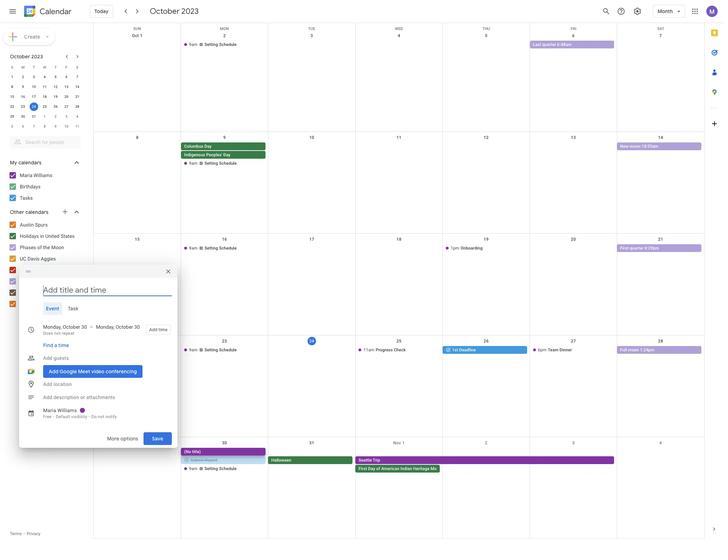 Task type: locate. For each thing, give the bounding box(es) containing it.
0 horizontal spatial first
[[359, 467, 368, 472]]

9am for 16
[[189, 246, 198, 251]]

t left w
[[33, 65, 35, 69]]

tue
[[309, 27, 316, 31]]

1 horizontal spatial 25
[[397, 339, 402, 344]]

1 setting from the top
[[205, 42, 218, 47]]

4 setting schedule from the top
[[205, 348, 237, 353]]

18 inside october 2023 grid
[[43, 95, 47, 99]]

1 horizontal spatial of
[[377, 467, 381, 472]]

s
[[11, 65, 13, 69], [76, 65, 78, 69]]

quarter for 6:48am
[[543, 42, 557, 47]]

20 inside row group
[[64, 95, 69, 99]]

1 vertical spatial 24
[[310, 339, 315, 344]]

0 horizontal spatial 28
[[75, 105, 79, 109]]

monday, right to element
[[96, 325, 114, 330]]

16 inside october 2023 grid
[[21, 95, 25, 99]]

main drawer image
[[8, 7, 17, 16]]

24 cell
[[28, 102, 39, 112]]

0 vertical spatial 31
[[32, 115, 36, 119]]

not inside monday, october 30 – monday, october 30 does not repeat
[[54, 331, 61, 336]]

26 up the 1st deadline button
[[484, 339, 489, 344]]

28 up full moon 1:24pm button
[[659, 339, 664, 344]]

0 vertical spatial first
[[621, 246, 629, 251]]

1 right oct
[[140, 33, 143, 38]]

4 setting from the top
[[205, 348, 218, 353]]

1 horizontal spatial month
[[658, 8, 674, 15]]

setting schedule
[[205, 42, 237, 47], [205, 161, 237, 166], [205, 246, 237, 251], [205, 348, 237, 353], [205, 467, 237, 472]]

0 vertical spatial 13
[[64, 85, 69, 89]]

7 down 31 element
[[33, 125, 35, 128]]

1 vertical spatial 8
[[44, 125, 46, 128]]

0 vertical spatial 24
[[32, 105, 36, 109]]

2 vertical spatial 9
[[224, 135, 226, 140]]

4 schedule from the top
[[219, 348, 237, 353]]

0 vertical spatial day
[[205, 144, 212, 149]]

quarter inside button
[[631, 246, 644, 251]]

21 element
[[73, 93, 82, 101]]

anteaters
[[41, 268, 62, 273]]

14 for sun
[[659, 135, 664, 140]]

2 setting schedule from the top
[[205, 161, 237, 166]]

row containing 22
[[7, 102, 83, 112]]

moon for new
[[630, 144, 641, 149]]

21 up first quarter 8:29pm button
[[659, 237, 664, 242]]

9 down november 2 element
[[55, 125, 57, 128]]

1st deadline
[[453, 348, 476, 353]]

0 vertical spatial 17
[[32, 95, 36, 99]]

schedule
[[219, 42, 237, 47], [219, 161, 237, 166], [219, 246, 237, 251], [219, 348, 237, 353], [219, 467, 237, 472]]

29 for nov 1
[[135, 441, 140, 446]]

add description or attachments
[[43, 395, 115, 401]]

15
[[10, 95, 14, 99], [135, 237, 140, 242]]

0 vertical spatial maria williams
[[20, 173, 52, 178]]

setting schedule for 23
[[205, 348, 237, 353]]

s left m
[[11, 65, 13, 69]]

30 left to element
[[82, 325, 87, 330]]

19 element
[[51, 93, 60, 101]]

25 inside october 2023 grid
[[43, 105, 47, 109]]

0 vertical spatial quarter
[[543, 42, 557, 47]]

grid containing oct 1
[[93, 23, 705, 540]]

my calendars list
[[1, 170, 88, 204]]

free
[[43, 415, 52, 420]]

1 vertical spatial 20
[[572, 237, 577, 242]]

month inside seattle trip first day of american indian heritage month
[[431, 467, 443, 472]]

monday,
[[43, 325, 62, 330], [96, 325, 114, 330]]

6 down fri
[[573, 33, 575, 38]]

add for add description or attachments
[[43, 395, 52, 401]]

indigenous peoples' day button
[[181, 151, 266, 159]]

today button
[[90, 3, 113, 20]]

default
[[56, 415, 70, 420]]

0 horizontal spatial 13
[[64, 85, 69, 89]]

0 horizontal spatial monday,
[[43, 325, 62, 330]]

1 horizontal spatial 29
[[135, 441, 140, 446]]

2 vertical spatial 11
[[397, 135, 402, 140]]

first day of american indian heritage month button
[[356, 465, 443, 473]]

austin
[[20, 222, 34, 228]]

12 for sun
[[484, 135, 489, 140]]

1 vertical spatial 5
[[55, 75, 57, 79]]

of down trip at bottom
[[377, 467, 381, 472]]

0 vertical spatial 27
[[64, 105, 69, 109]]

1 vertical spatial 12
[[484, 135, 489, 140]]

14 for october 2023
[[75, 85, 79, 89]]

0 horizontal spatial s
[[11, 65, 13, 69]]

10 for sun
[[310, 135, 315, 140]]

november 1 element
[[41, 113, 49, 121]]

uc left irvine
[[20, 268, 26, 273]]

25 down 18 element
[[43, 105, 47, 109]]

(no
[[184, 450, 191, 455]]

first left 8:29pm
[[621, 246, 629, 251]]

setting schedule for 16
[[205, 246, 237, 251]]

t
[[33, 65, 35, 69], [55, 65, 57, 69]]

7
[[660, 33, 663, 38], [76, 75, 78, 79], [33, 125, 35, 128]]

19 inside grid
[[484, 237, 489, 242]]

2 horizontal spatial 10
[[310, 135, 315, 140]]

uc left san
[[20, 290, 26, 296]]

1 horizontal spatial 24
[[310, 339, 315, 344]]

0 vertical spatial 19
[[54, 95, 58, 99]]

november 11 element
[[73, 122, 82, 131]]

cell
[[94, 41, 181, 49], [356, 41, 443, 49], [443, 41, 530, 49], [618, 41, 705, 49], [94, 143, 181, 168], [181, 143, 269, 168], [356, 143, 443, 168], [443, 143, 530, 168], [530, 143, 618, 168], [94, 245, 181, 253], [356, 245, 443, 253], [530, 245, 618, 253], [94, 347, 181, 355], [268, 347, 356, 355], [94, 448, 181, 474], [181, 448, 269, 474], [356, 448, 618, 474], [443, 448, 530, 474], [530, 448, 618, 474], [618, 448, 705, 474]]

row group
[[7, 72, 83, 132]]

14 inside grid
[[659, 135, 664, 140]]

25
[[43, 105, 47, 109], [397, 339, 402, 344]]

11am progress check
[[364, 348, 406, 353]]

progress
[[376, 348, 393, 353]]

28
[[75, 105, 79, 109], [659, 339, 664, 344]]

14 up the new moon 10:55am button
[[659, 135, 664, 140]]

0 vertical spatial 5
[[486, 33, 488, 38]]

s right f on the left
[[76, 65, 78, 69]]

31 up halloween button
[[310, 441, 315, 446]]

31
[[32, 115, 36, 119], [310, 441, 315, 446]]

moon right new
[[630, 144, 641, 149]]

1 up 15 element on the top of the page
[[11, 75, 13, 79]]

Search for people text field
[[14, 136, 76, 149]]

0 horizontal spatial day
[[205, 144, 212, 149]]

27 inside october 2023 grid
[[64, 105, 69, 109]]

9
[[22, 85, 24, 89], [55, 125, 57, 128], [224, 135, 226, 140]]

maria up birthdays
[[20, 173, 32, 178]]

22 element
[[8, 103, 16, 111]]

1 vertical spatial calendars
[[25, 209, 49, 216]]

0 vertical spatial calendars
[[18, 160, 42, 166]]

moon inside button
[[630, 144, 641, 149]]

1 horizontal spatial 7
[[76, 75, 78, 79]]

15 element
[[8, 93, 16, 101]]

14 inside row group
[[75, 85, 79, 89]]

1 horizontal spatial 17
[[310, 237, 315, 242]]

11 inside 11 element
[[43, 85, 47, 89]]

24
[[32, 105, 36, 109], [310, 339, 315, 344]]

1 horizontal spatial 26
[[484, 339, 489, 344]]

1 uc from the top
[[20, 256, 26, 262]]

1 vertical spatial 10
[[64, 125, 69, 128]]

find
[[43, 343, 53, 349]]

1 horizontal spatial 9
[[55, 125, 57, 128]]

14 element
[[73, 83, 82, 91]]

3 9am from the top
[[189, 246, 198, 251]]

deadline
[[460, 348, 476, 353]]

halloween
[[272, 458, 292, 463]]

21
[[75, 95, 79, 99], [659, 237, 664, 242]]

united
[[45, 234, 60, 239]]

20 element
[[62, 93, 71, 101]]

1 vertical spatial 16
[[222, 237, 227, 242]]

1 vertical spatial 15
[[135, 237, 140, 242]]

7 up 14 element
[[76, 75, 78, 79]]

0 horizontal spatial tab list
[[25, 303, 172, 315]]

uc left davis
[[20, 256, 26, 262]]

american
[[382, 467, 400, 472]]

6
[[573, 33, 575, 38], [65, 75, 68, 79], [22, 125, 24, 128]]

november 2 element
[[51, 113, 60, 121]]

1 horizontal spatial day
[[224, 153, 231, 158]]

12
[[54, 85, 58, 89], [484, 135, 489, 140]]

grid
[[93, 23, 705, 540]]

moon inside button
[[629, 348, 640, 353]]

10 inside "element"
[[32, 85, 36, 89]]

add time
[[149, 327, 168, 333]]

0 vertical spatial moon
[[630, 144, 641, 149]]

williams
[[34, 173, 52, 178], [58, 408, 77, 414]]

today
[[95, 8, 109, 15]]

of left the
[[37, 245, 42, 251]]

14 up 21 element
[[75, 85, 79, 89]]

1 vertical spatial 14
[[659, 135, 664, 140]]

4 uc from the top
[[20, 290, 26, 296]]

not right does
[[54, 331, 61, 336]]

7 down sat
[[660, 33, 663, 38]]

0 horizontal spatial 16
[[21, 95, 25, 99]]

30 inside october 2023 grid
[[21, 115, 25, 119]]

1 vertical spatial 2023
[[31, 53, 43, 60]]

1 horizontal spatial 10
[[64, 125, 69, 128]]

add other calendars image
[[62, 208, 69, 216]]

5 down 29 element
[[11, 125, 13, 128]]

31 down 24, today 'element'
[[32, 115, 36, 119]]

1 vertical spatial 31
[[310, 441, 315, 446]]

10 inside 'element'
[[64, 125, 69, 128]]

quarter right last
[[543, 42, 557, 47]]

setting
[[205, 42, 218, 47], [205, 161, 218, 166], [205, 246, 218, 251], [205, 348, 218, 353], [205, 467, 218, 472]]

month up sat
[[658, 8, 674, 15]]

uc
[[20, 256, 26, 262], [20, 268, 26, 273], [20, 279, 26, 285], [20, 290, 26, 296]]

2 schedule from the top
[[219, 161, 237, 166]]

maria williams up birthdays
[[20, 173, 52, 178]]

29 inside grid
[[135, 441, 140, 446]]

30 left add time
[[134, 325, 140, 330]]

setting for 2
[[205, 42, 218, 47]]

10 for october 2023
[[32, 85, 36, 89]]

first inside button
[[621, 246, 629, 251]]

0 vertical spatial 15
[[10, 95, 14, 99]]

1 horizontal spatial monday,
[[96, 325, 114, 330]]

terms
[[10, 532, 22, 537]]

29
[[10, 115, 14, 119], [135, 441, 140, 446]]

3 schedule from the top
[[219, 246, 237, 251]]

2 horizontal spatial 11
[[397, 135, 402, 140]]

1 vertical spatial moon
[[629, 348, 640, 353]]

0 horizontal spatial 26
[[54, 105, 58, 109]]

1 horizontal spatial 16
[[222, 237, 227, 242]]

holidays in united states
[[20, 234, 75, 239]]

11am
[[364, 348, 375, 353]]

task
[[68, 306, 78, 312]]

other calendars
[[10, 209, 49, 216]]

add inside dropdown button
[[43, 356, 52, 361]]

nov
[[394, 441, 402, 446]]

2 vertical spatial 10
[[310, 135, 315, 140]]

5 setting schedule from the top
[[205, 467, 237, 472]]

quarter left 8:29pm
[[631, 246, 644, 251]]

9 up columbus day 'button'
[[224, 135, 226, 140]]

1 vertical spatial 18
[[397, 237, 402, 242]]

0 vertical spatial –
[[90, 325, 93, 330]]

0 horizontal spatial 7
[[33, 125, 35, 128]]

privacy
[[27, 532, 40, 537]]

13 inside october 2023 grid
[[64, 85, 69, 89]]

of
[[37, 245, 42, 251], [377, 467, 381, 472]]

maria williams
[[20, 173, 52, 178], [43, 408, 77, 414]]

monday, up does
[[43, 325, 62, 330]]

6 down 30 element
[[22, 125, 24, 128]]

ucla
[[20, 302, 32, 307]]

2 horizontal spatial 8
[[136, 135, 139, 140]]

moon for full
[[629, 348, 640, 353]]

2 horizontal spatial 5
[[486, 33, 488, 38]]

calendar heading
[[38, 7, 71, 16]]

1 horizontal spatial quarter
[[631, 246, 644, 251]]

2 uc from the top
[[20, 268, 26, 273]]

1 horizontal spatial 31
[[310, 441, 315, 446]]

1 horizontal spatial 21
[[659, 237, 664, 242]]

(no title)
[[184, 450, 201, 455]]

calendars up austin spurs
[[25, 209, 49, 216]]

day down trip at bottom
[[369, 467, 376, 472]]

do not notify
[[92, 415, 117, 420]]

3 setting from the top
[[205, 246, 218, 251]]

1 horizontal spatial s
[[76, 65, 78, 69]]

25 up check
[[397, 339, 402, 344]]

27 element
[[62, 103, 71, 111]]

1pm
[[451, 246, 460, 251]]

Add title and time text field
[[43, 285, 172, 296]]

or
[[80, 395, 85, 401]]

2 vertical spatial 5
[[11, 125, 13, 128]]

30 up (no title) button
[[222, 441, 227, 446]]

submit
[[191, 458, 204, 463]]

11 inside the november 11 element
[[75, 125, 79, 128]]

1 horizontal spatial 15
[[135, 237, 140, 242]]

27 up dinner
[[572, 339, 577, 344]]

3 uc from the top
[[20, 279, 26, 285]]

1 vertical spatial 28
[[659, 339, 664, 344]]

sat
[[658, 27, 665, 31]]

1 horizontal spatial 23
[[222, 339, 227, 344]]

add for add time
[[149, 327, 158, 333]]

0 horizontal spatial 19
[[54, 95, 58, 99]]

1 horizontal spatial williams
[[58, 408, 77, 414]]

first down seattle at the bottom
[[359, 467, 368, 472]]

check
[[394, 348, 406, 353]]

row
[[94, 23, 705, 31], [94, 30, 705, 132], [7, 62, 83, 72], [7, 72, 83, 82], [7, 82, 83, 92], [7, 92, 83, 102], [7, 102, 83, 112], [7, 112, 83, 122], [7, 122, 83, 132], [94, 132, 705, 234], [94, 234, 705, 336], [94, 336, 705, 438], [94, 438, 705, 540]]

21 down 14 element
[[75, 95, 79, 99]]

13 for sun
[[572, 135, 577, 140]]

4
[[398, 33, 401, 38], [44, 75, 46, 79], [76, 115, 78, 119], [660, 441, 663, 446]]

29 for 1
[[10, 115, 14, 119]]

1 down '25' element
[[44, 115, 46, 119]]

0 horizontal spatial october 2023
[[10, 53, 43, 60]]

schedule for 23
[[219, 348, 237, 353]]

9 up 16 element
[[22, 85, 24, 89]]

0 vertical spatial 8
[[11, 85, 13, 89]]

0 vertical spatial not
[[54, 331, 61, 336]]

onboarding
[[461, 246, 483, 251]]

28 down 21 element
[[75, 105, 79, 109]]

maria up "free"
[[43, 408, 56, 414]]

2 horizontal spatial 9
[[224, 135, 226, 140]]

williams down the my calendars dropdown button
[[34, 173, 52, 178]]

6 for oct 1
[[573, 33, 575, 38]]

0 horizontal spatial 24
[[32, 105, 36, 109]]

1 9am from the top
[[189, 42, 198, 47]]

williams up default
[[58, 408, 77, 414]]

notify
[[106, 415, 117, 420]]

31 inside october 2023 grid
[[32, 115, 36, 119]]

2 down m
[[22, 75, 24, 79]]

9am for 2
[[189, 42, 198, 47]]

not right do at bottom left
[[98, 415, 104, 420]]

0 horizontal spatial 21
[[75, 95, 79, 99]]

1 horizontal spatial 12
[[484, 135, 489, 140]]

5 down thu
[[486, 33, 488, 38]]

1 horizontal spatial 20
[[572, 237, 577, 242]]

30 down 23 element
[[21, 115, 25, 119]]

1 horizontal spatial not
[[98, 415, 104, 420]]

uc for uc san diego tritons
[[20, 290, 26, 296]]

location
[[54, 382, 72, 388]]

0 horizontal spatial 15
[[10, 95, 14, 99]]

uc for uc davis aggies
[[20, 256, 26, 262]]

1 vertical spatial 9
[[55, 125, 57, 128]]

tab list
[[705, 23, 725, 520], [25, 303, 172, 315]]

day up peoples'
[[205, 144, 212, 149]]

9 for october 2023
[[22, 85, 24, 89]]

november 8 element
[[41, 122, 49, 131]]

31 for nov 1
[[310, 441, 315, 446]]

november 10 element
[[62, 122, 71, 131]]

t left f on the left
[[55, 65, 57, 69]]

10 element
[[30, 83, 38, 91]]

tab list containing event
[[25, 303, 172, 315]]

0 vertical spatial 10
[[32, 85, 36, 89]]

maria williams up default
[[43, 408, 77, 414]]

2 9am from the top
[[189, 161, 198, 166]]

22
[[10, 105, 14, 109]]

12 inside october 2023 grid
[[54, 85, 58, 89]]

month right heritage
[[431, 467, 443, 472]]

full moon 1:24pm
[[621, 348, 655, 353]]

None search field
[[0, 133, 88, 149]]

0 vertical spatial 14
[[75, 85, 79, 89]]

calendars right my
[[18, 160, 42, 166]]

1 setting schedule from the top
[[205, 42, 237, 47]]

settings menu image
[[634, 7, 643, 16]]

5 for oct 1
[[486, 33, 488, 38]]

3
[[311, 33, 313, 38], [33, 75, 35, 79], [65, 115, 68, 119], [573, 441, 575, 446]]

1 horizontal spatial october 2023
[[150, 6, 199, 16]]

find a time button
[[40, 339, 72, 352]]

2 down mon
[[224, 33, 226, 38]]

30
[[21, 115, 25, 119], [82, 325, 87, 330], [134, 325, 140, 330], [222, 441, 227, 446]]

11 for sun
[[397, 135, 402, 140]]

october 2023 grid
[[7, 62, 83, 132]]

1 vertical spatial 26
[[484, 339, 489, 344]]

does
[[43, 331, 53, 336]]

day down columbus day 'button'
[[224, 153, 231, 158]]

5 up 12 element
[[55, 75, 57, 79]]

uc left riverside
[[20, 279, 26, 285]]

1 t from the left
[[33, 65, 35, 69]]

5 9am from the top
[[189, 467, 198, 472]]

0 horizontal spatial 2023
[[31, 53, 43, 60]]

1 inside november 1 element
[[44, 115, 46, 119]]

2 s from the left
[[76, 65, 78, 69]]

aggies
[[41, 256, 56, 262]]

uc for uc riverside highlanders
[[20, 279, 26, 285]]

26 down 19 element
[[54, 105, 58, 109]]

29 inside row group
[[10, 115, 14, 119]]

event button
[[43, 303, 62, 315]]

0 horizontal spatial 25
[[43, 105, 47, 109]]

setting for 23
[[205, 348, 218, 353]]

1 schedule from the top
[[219, 42, 237, 47]]

6 down f on the left
[[65, 75, 68, 79]]

1 right nov
[[403, 441, 405, 446]]

–
[[90, 325, 93, 330], [23, 532, 26, 537]]

oct 1
[[132, 33, 143, 38]]

row containing oct 1
[[94, 30, 705, 132]]

1 horizontal spatial 6
[[65, 75, 68, 79]]

27 down 20 element
[[64, 105, 69, 109]]

0 horizontal spatial 12
[[54, 85, 58, 89]]

add inside button
[[149, 327, 158, 333]]

3 setting schedule from the top
[[205, 246, 237, 251]]

0 vertical spatial 18
[[43, 95, 47, 99]]

0 horizontal spatial 14
[[75, 85, 79, 89]]

quarter inside button
[[543, 42, 557, 47]]

moon right full
[[629, 348, 640, 353]]

attachments
[[86, 395, 115, 401]]

2 vertical spatial 6
[[22, 125, 24, 128]]

10
[[32, 85, 36, 89], [64, 125, 69, 128], [310, 135, 315, 140]]

4 9am from the top
[[189, 348, 198, 353]]



Task type: vqa. For each thing, say whether or not it's contained in the screenshot.


Task type: describe. For each thing, give the bounding box(es) containing it.
phases
[[20, 245, 36, 251]]

row containing 5
[[7, 122, 83, 132]]

row group containing 1
[[7, 72, 83, 132]]

add location
[[43, 382, 72, 388]]

of inside seattle trip first day of american indian heritage month
[[377, 467, 381, 472]]

november 7 element
[[30, 122, 38, 131]]

12 for october 2023
[[54, 85, 58, 89]]

to element
[[90, 324, 93, 331]]

31 for 1
[[32, 115, 36, 119]]

schedule for 16
[[219, 246, 237, 251]]

first quarter 8:29pm
[[621, 246, 660, 251]]

1 horizontal spatial 28
[[659, 339, 664, 344]]

24 inside 'element'
[[32, 105, 36, 109]]

1st deadline button
[[443, 347, 528, 354]]

schedule for 2
[[219, 42, 237, 47]]

thu
[[483, 27, 491, 31]]

columbus day indigenous peoples' day
[[184, 144, 231, 158]]

2 down 26 element at the top of page
[[55, 115, 57, 119]]

3 inside november 3 element
[[65, 115, 68, 119]]

seattle
[[359, 458, 372, 463]]

18 element
[[41, 93, 49, 101]]

columbus day button
[[181, 143, 266, 150]]

day inside seattle trip first day of american indian heritage month
[[369, 467, 376, 472]]

8:29pm
[[645, 246, 660, 251]]

5 schedule from the top
[[219, 467, 237, 472]]

irvine
[[27, 268, 40, 273]]

calendar
[[40, 7, 71, 16]]

new
[[621, 144, 629, 149]]

31 element
[[30, 113, 38, 121]]

november 9 element
[[51, 122, 60, 131]]

indian
[[401, 467, 413, 472]]

indigenous
[[184, 153, 205, 158]]

setting for 16
[[205, 246, 218, 251]]

1 horizontal spatial tab list
[[705, 23, 725, 520]]

0 horizontal spatial 5
[[11, 125, 13, 128]]

2 setting from the top
[[205, 161, 218, 166]]

row containing s
[[7, 62, 83, 72]]

row containing sun
[[94, 23, 705, 31]]

0 vertical spatial 23
[[21, 105, 25, 109]]

mon
[[220, 27, 229, 31]]

report
[[205, 458, 218, 463]]

19 inside october 2023 grid
[[54, 95, 58, 99]]

13 for october 2023
[[64, 85, 69, 89]]

26 inside october 2023 grid
[[54, 105, 58, 109]]

dinner
[[560, 348, 573, 353]]

2 t from the left
[[55, 65, 57, 69]]

6 for 1
[[65, 75, 68, 79]]

0 vertical spatial october 2023
[[150, 6, 199, 16]]

month button
[[654, 3, 686, 20]]

1 monday, from the left
[[43, 325, 62, 330]]

november 4 element
[[73, 113, 82, 121]]

description
[[54, 395, 79, 401]]

6:48am
[[558, 42, 572, 47]]

bruins
[[33, 302, 47, 307]]

privacy link
[[27, 532, 40, 537]]

1 vertical spatial 23
[[222, 339, 227, 344]]

setting schedule for 2
[[205, 42, 237, 47]]

17 inside october 2023 grid
[[32, 95, 36, 99]]

last quarter 6:48am
[[534, 42, 572, 47]]

1 horizontal spatial 8
[[44, 125, 46, 128]]

7 for 1
[[76, 75, 78, 79]]

create button
[[3, 28, 55, 45]]

davis
[[27, 256, 40, 262]]

13 element
[[62, 83, 71, 91]]

11 for october 2023
[[43, 85, 47, 89]]

6pm
[[539, 348, 547, 353]]

do
[[92, 415, 97, 420]]

1 vertical spatial 17
[[310, 237, 315, 242]]

create
[[24, 34, 40, 40]]

in
[[40, 234, 44, 239]]

2 monday, from the left
[[96, 325, 114, 330]]

monday, october 30 – monday, october 30 does not repeat
[[43, 325, 140, 336]]

1 vertical spatial 25
[[397, 339, 402, 344]]

last quarter 6:48am button
[[530, 41, 615, 48]]

5 for 1
[[55, 75, 57, 79]]

the
[[43, 245, 50, 251]]

7 for oct 1
[[660, 33, 663, 38]]

spurs
[[35, 222, 48, 228]]

team
[[549, 348, 559, 353]]

9 for sun
[[224, 135, 226, 140]]

quarter for 8:29pm
[[631, 246, 644, 251]]

1 vertical spatial –
[[23, 532, 26, 537]]

terms – privacy
[[10, 532, 40, 537]]

28 inside october 2023 grid
[[75, 105, 79, 109]]

f
[[66, 65, 67, 69]]

1 vertical spatial not
[[98, 415, 104, 420]]

peoples'
[[206, 153, 223, 158]]

5 setting from the top
[[205, 467, 218, 472]]

2 up seattle trip button
[[486, 441, 488, 446]]

0 horizontal spatial time
[[58, 343, 69, 349]]

1 horizontal spatial 18
[[397, 237, 402, 242]]

ucla bruins
[[20, 302, 47, 307]]

1 vertical spatial october 2023
[[10, 53, 43, 60]]

add for add guests
[[43, 356, 52, 361]]

25 element
[[41, 103, 49, 111]]

uc irvine anteaters
[[20, 268, 62, 273]]

holidays
[[20, 234, 39, 239]]

9 inside 'element'
[[55, 125, 57, 128]]

new moon 10:55am button
[[618, 143, 702, 150]]

uc for uc irvine anteaters
[[20, 268, 26, 273]]

san
[[27, 290, 36, 296]]

austin spurs
[[20, 222, 48, 228]]

terms link
[[10, 532, 22, 537]]

cell containing (no title)
[[181, 448, 269, 474]]

16 element
[[19, 93, 27, 101]]

15 inside grid
[[135, 237, 140, 242]]

submit report
[[191, 458, 218, 463]]

first quarter 8:29pm button
[[618, 245, 702, 252]]

maria williams inside the my calendars list
[[20, 173, 52, 178]]

23 element
[[19, 103, 27, 111]]

new moon 10:55am
[[621, 144, 659, 149]]

2 vertical spatial 7
[[33, 125, 35, 128]]

21 inside october 2023 grid
[[75, 95, 79, 99]]

tasks
[[20, 195, 33, 201]]

fri
[[571, 27, 577, 31]]

11 element
[[41, 83, 49, 91]]

1 horizontal spatial maria
[[43, 408, 56, 414]]

cell containing columbus day
[[181, 143, 269, 168]]

row containing 23
[[94, 336, 705, 438]]

8 for sun
[[136, 135, 139, 140]]

my
[[10, 160, 17, 166]]

add for add location
[[43, 382, 52, 388]]

– inside monday, october 30 – monday, october 30 does not repeat
[[90, 325, 93, 330]]

nov 1
[[394, 441, 405, 446]]

1 vertical spatial day
[[224, 153, 231, 158]]

task button
[[65, 303, 81, 315]]

cell containing seattle trip
[[356, 448, 618, 474]]

oct
[[132, 33, 139, 38]]

1:24pm
[[641, 348, 655, 353]]

other
[[10, 209, 24, 216]]

other calendars button
[[1, 207, 88, 218]]

10:55am
[[642, 144, 659, 149]]

birthdays
[[20, 184, 41, 190]]

9am for 23
[[189, 348, 198, 353]]

0 horizontal spatial 6
[[22, 125, 24, 128]]

29 element
[[8, 113, 16, 121]]

november 3 element
[[62, 113, 71, 121]]

maria inside the my calendars list
[[20, 173, 32, 178]]

1pm onboarding
[[451, 246, 483, 251]]

w
[[43, 65, 46, 69]]

15 inside row group
[[10, 95, 14, 99]]

find a time
[[43, 343, 69, 349]]

diego
[[37, 290, 50, 296]]

november 6 element
[[19, 122, 27, 131]]

1 horizontal spatial 27
[[572, 339, 577, 344]]

calendars for my calendars
[[18, 160, 42, 166]]

12 element
[[51, 83, 60, 91]]

8 for october 2023
[[11, 85, 13, 89]]

1 vertical spatial maria williams
[[43, 408, 77, 414]]

wed
[[395, 27, 404, 31]]

other calendars list
[[1, 219, 88, 310]]

riverside
[[27, 279, 48, 285]]

sun
[[133, 27, 141, 31]]

last
[[534, 42, 542, 47]]

1 horizontal spatial 2023
[[182, 6, 199, 16]]

guests
[[54, 356, 69, 361]]

calendar element
[[23, 4, 71, 20]]

november 5 element
[[8, 122, 16, 131]]

calendars for other calendars
[[25, 209, 49, 216]]

williams inside the my calendars list
[[34, 173, 52, 178]]

full
[[621, 348, 628, 353]]

heritage
[[414, 467, 430, 472]]

add guests button
[[40, 352, 172, 365]]

tritons
[[51, 290, 66, 296]]

17 element
[[30, 93, 38, 101]]

28 element
[[73, 103, 82, 111]]

month inside month dropdown button
[[658, 8, 674, 15]]

24, today element
[[30, 103, 38, 111]]

1 s from the left
[[11, 65, 13, 69]]

halloween button
[[268, 457, 353, 465]]

0 vertical spatial time
[[159, 327, 168, 333]]

first inside seattle trip first day of american indian heritage month
[[359, 467, 368, 472]]

of inside other calendars list
[[37, 245, 42, 251]]

full moon 1:24pm button
[[618, 347, 702, 354]]

30 element
[[19, 113, 27, 121]]

row containing 1
[[7, 72, 83, 82]]

26 element
[[51, 103, 60, 111]]

submit report button
[[181, 457, 266, 465]]



